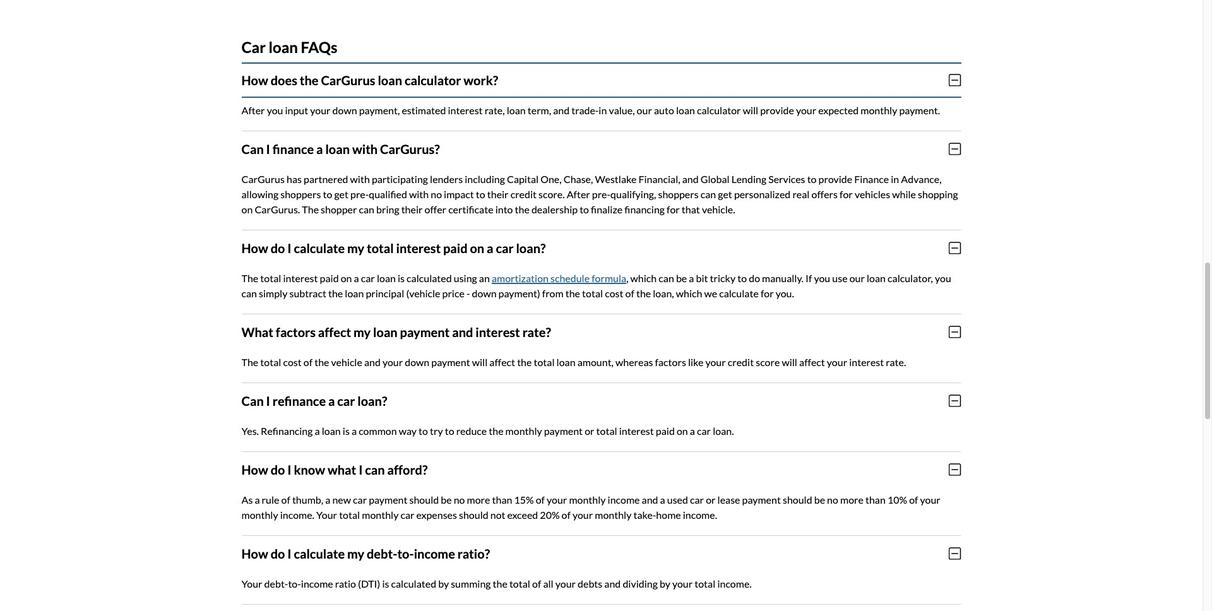 Task type: locate. For each thing, give the bounding box(es) containing it.
cost
[[605, 287, 623, 299], [283, 356, 302, 368]]

your left expected
[[796, 104, 816, 116]]

capital
[[507, 173, 539, 185]]

1 horizontal spatial loan?
[[516, 240, 546, 256]]

0 horizontal spatial than
[[492, 494, 512, 506]]

paid up using
[[443, 240, 468, 256]]

credit
[[510, 188, 537, 200], [728, 356, 754, 368]]

including
[[465, 173, 505, 185]]

interest up subtract
[[283, 272, 318, 284]]

use
[[832, 272, 848, 284]]

income left ratio
[[301, 577, 333, 589]]

1 minus square image from the top
[[949, 241, 961, 255]]

cargurus has partnered with participating lenders including capital one, chase, westlake financial, and global lending services to provide finance in advance, allowing shoppers to get pre-qualified with no impact to their credit score. after pre-qualifying, shoppers can get personalized real offers for vehicles while shopping on cargurus. the shopper can bring their offer certificate into the dealership to finalize financing for that vehicle.
[[241, 173, 958, 215]]

paid up subtract
[[320, 272, 339, 284]]

minus square image inside what factors affect my loan payment and interest rate? dropdown button
[[949, 325, 961, 339]]

monthly
[[861, 104, 897, 116], [505, 425, 542, 437], [569, 494, 606, 506], [241, 509, 278, 521], [362, 509, 399, 521], [595, 509, 632, 521]]

0 horizontal spatial for
[[667, 203, 680, 215]]

how do i calculate my debt-to-income ratio? button
[[241, 536, 961, 571]]

debt-
[[367, 546, 397, 561], [264, 577, 288, 589]]

get
[[334, 188, 348, 200], [718, 188, 732, 200]]

manually.
[[762, 272, 804, 284]]

pre- up finalize
[[592, 188, 610, 200]]

1 vertical spatial which
[[676, 287, 702, 299]]

1 vertical spatial paid
[[320, 272, 339, 284]]

minus square image inside how do i know what i can afford? dropdown button
[[949, 463, 961, 476]]

0 vertical spatial which
[[630, 272, 657, 284]]

can for can i refinance a car loan?
[[241, 393, 264, 408]]

does
[[271, 72, 297, 88]]

thumb,
[[292, 494, 323, 506]]

total
[[367, 240, 394, 256], [260, 272, 281, 284], [582, 287, 603, 299], [260, 356, 281, 368], [534, 356, 555, 368], [596, 425, 617, 437], [339, 509, 360, 521], [509, 577, 530, 589], [695, 577, 715, 589]]

1 horizontal spatial in
[[891, 173, 899, 185]]

and down -
[[452, 324, 473, 339]]

by left summing
[[438, 577, 449, 589]]

loan? up common
[[357, 393, 387, 408]]

1 vertical spatial the
[[241, 272, 258, 284]]

to-
[[397, 546, 414, 561], [288, 577, 301, 589]]

calculate down shopper
[[294, 240, 345, 256]]

1 vertical spatial is
[[343, 425, 350, 437]]

2 vertical spatial down
[[405, 356, 429, 368]]

the total interest paid on a car loan is calculated using an amortization schedule formula
[[241, 272, 626, 284]]

the right into
[[515, 203, 530, 215]]

vehicle.
[[702, 203, 735, 215]]

1 than from the left
[[492, 494, 512, 506]]

1 horizontal spatial shoppers
[[658, 188, 699, 200]]

a left new
[[325, 494, 330, 506]]

cargurus up allowing
[[241, 173, 285, 185]]

term,
[[528, 104, 551, 116]]

how up the as
[[241, 462, 268, 477]]

0 horizontal spatial or
[[585, 425, 594, 437]]

1 horizontal spatial income
[[414, 546, 455, 561]]

0 horizontal spatial our
[[637, 104, 652, 116]]

1 horizontal spatial after
[[567, 188, 590, 200]]

0 horizontal spatial be
[[441, 494, 452, 506]]

2 horizontal spatial affect
[[799, 356, 825, 368]]

1 vertical spatial or
[[706, 494, 716, 506]]

0 horizontal spatial affect
[[318, 324, 351, 339]]

1 get from the left
[[334, 188, 348, 200]]

0 horizontal spatial will
[[472, 356, 488, 368]]

1 horizontal spatial your
[[316, 509, 337, 521]]

shopper
[[321, 203, 357, 215]]

4 minus square image from the top
[[949, 547, 961, 560]]

2 pre- from the left
[[592, 188, 610, 200]]

minus square image inside how does the cargurus loan calculator work? dropdown button
[[949, 73, 961, 87]]

a inside 'dropdown button'
[[316, 141, 323, 156]]

how for how do i calculate my total interest paid on a car loan?
[[241, 240, 268, 256]]

i inside 'dropdown button'
[[266, 141, 270, 156]]

know
[[294, 462, 325, 477]]

what factors affect my loan payment and interest rate?
[[241, 324, 551, 339]]

in left value,
[[599, 104, 607, 116]]

3 how from the top
[[241, 462, 268, 477]]

minus square image inside how do i calculate my total interest paid on a car loan? dropdown button
[[949, 241, 961, 255]]

shoppers
[[280, 188, 321, 200], [658, 188, 699, 200]]

0 vertical spatial factors
[[276, 324, 316, 339]]

can up yes.
[[241, 393, 264, 408]]

2 vertical spatial my
[[347, 546, 364, 561]]

way
[[399, 425, 417, 437]]

minus square image
[[949, 241, 961, 255], [949, 325, 961, 339], [949, 463, 961, 476]]

if
[[806, 272, 812, 284]]

my
[[347, 240, 364, 256], [354, 324, 371, 339], [347, 546, 364, 561]]

a inside , which can be a bit tricky to do manually. if you use our loan calculator, you can simply subtract the loan principal (vehicle price - down payment) from the total cost of the loan, which we calculate for you.
[[689, 272, 694, 284]]

how does the cargurus loan calculator work? button
[[241, 62, 961, 98]]

1 minus square image from the top
[[949, 73, 961, 87]]

can inside dropdown button
[[241, 393, 264, 408]]

loan inside can i finance a loan with cargurus? 'dropdown button'
[[325, 141, 350, 156]]

should
[[409, 494, 439, 506], [783, 494, 812, 506], [459, 509, 488, 521]]

services
[[768, 173, 805, 185]]

0 horizontal spatial in
[[599, 104, 607, 116]]

1 vertical spatial cargurus
[[241, 173, 285, 185]]

you right calculator,
[[935, 272, 951, 284]]

2 horizontal spatial income
[[608, 494, 640, 506]]

car left the loan.
[[697, 425, 711, 437]]

0 horizontal spatial get
[[334, 188, 348, 200]]

with up the qualified
[[350, 173, 370, 185]]

rule
[[262, 494, 279, 506]]

to right tricky
[[737, 272, 747, 284]]

is up principal
[[398, 272, 405, 284]]

down down what factors affect my loan payment and interest rate?
[[405, 356, 429, 368]]

calculated right (dti)
[[391, 577, 436, 589]]

a
[[316, 141, 323, 156], [487, 240, 493, 256], [354, 272, 359, 284], [689, 272, 694, 284], [328, 393, 335, 408], [315, 425, 320, 437], [352, 425, 357, 437], [690, 425, 695, 437], [255, 494, 260, 506], [325, 494, 330, 506], [660, 494, 665, 506]]

a down how do i calculate my total interest paid on a car loan?
[[354, 272, 359, 284]]

no for how do i know what i can afford?
[[827, 494, 838, 506]]

1 horizontal spatial factors
[[655, 356, 686, 368]]

than up not
[[492, 494, 512, 506]]

yes.
[[241, 425, 259, 437]]

1 vertical spatial debt-
[[264, 577, 288, 589]]

loan inside how does the cargurus loan calculator work? dropdown button
[[378, 72, 402, 88]]

debts
[[578, 577, 602, 589]]

for inside , which can be a bit tricky to do manually. if you use our loan calculator, you can simply subtract the loan principal (vehicle price - down payment) from the total cost of the loan, which we calculate for you.
[[761, 287, 774, 299]]

of left vehicle
[[304, 356, 313, 368]]

factors right what
[[276, 324, 316, 339]]

0 horizontal spatial down
[[332, 104, 357, 116]]

0 vertical spatial income
[[608, 494, 640, 506]]

the right does at left
[[300, 72, 318, 88]]

chase,
[[564, 173, 593, 185]]

monthly down "rule" at left bottom
[[241, 509, 278, 521]]

how do i calculate my debt-to-income ratio?
[[241, 546, 490, 561]]

2 can from the top
[[241, 393, 264, 408]]

how for how do i know what i can afford?
[[241, 462, 268, 477]]

1 vertical spatial calculator
[[697, 104, 741, 116]]

, which can be a bit tricky to do manually. if you use our loan calculator, you can simply subtract the loan principal (vehicle price - down payment) from the total cost of the loan, which we calculate for you.
[[241, 272, 951, 299]]

2 vertical spatial for
[[761, 287, 774, 299]]

1 horizontal spatial no
[[454, 494, 465, 506]]

cargurus?
[[380, 141, 440, 156]]

calculate inside , which can be a bit tricky to do manually. if you use our loan calculator, you can simply subtract the loan principal (vehicle price - down payment) from the total cost of the loan, which we calculate for you.
[[719, 287, 759, 299]]

your up 20%
[[547, 494, 567, 506]]

can i refinance a car loan? button
[[241, 383, 961, 418]]

more
[[467, 494, 490, 506], [840, 494, 864, 506]]

car right new
[[353, 494, 367, 506]]

for
[[840, 188, 853, 200], [667, 203, 680, 215], [761, 287, 774, 299]]

finalize
[[591, 203, 623, 215]]

loan left calculator,
[[867, 272, 886, 284]]

2 shoppers from the left
[[658, 188, 699, 200]]

you left input
[[267, 104, 283, 116]]

the inside dropdown button
[[300, 72, 318, 88]]

2 how from the top
[[241, 240, 268, 256]]

1 more from the left
[[467, 494, 490, 506]]

can i finance a loan with cargurus? button
[[241, 131, 961, 167]]

1 horizontal spatial down
[[405, 356, 429, 368]]

refinancing
[[261, 425, 313, 437]]

loan,
[[653, 287, 674, 299]]

cost inside , which can be a bit tricky to do manually. if you use our loan calculator, you can simply subtract the loan principal (vehicle price - down payment) from the total cost of the loan, which we calculate for you.
[[605, 287, 623, 299]]

0 horizontal spatial your
[[241, 577, 262, 589]]

after you input your down payment, estimated interest rate, loan term, and trade-in value, our auto loan calculator will provide your expected monthly payment.
[[241, 104, 940, 116]]

using
[[454, 272, 477, 284]]

amortization
[[492, 272, 549, 284]]

the for interest
[[241, 272, 258, 284]]

0 horizontal spatial no
[[431, 188, 442, 200]]

1 horizontal spatial calculator
[[697, 104, 741, 116]]

on inside cargurus has partnered with participating lenders including capital one, chase, westlake financial, and global lending services to provide finance in advance, allowing shoppers to get pre-qualified with no impact to their credit score. after pre-qualifying, shoppers can get personalized real offers for vehicles while shopping on cargurus. the shopper can bring their offer certificate into the dealership to finalize financing for that vehicle.
[[241, 203, 253, 215]]

how left does at left
[[241, 72, 268, 88]]

minus square image
[[949, 73, 961, 87], [949, 142, 961, 156], [949, 394, 961, 408], [949, 547, 961, 560]]

do inside , which can be a bit tricky to do manually. if you use our loan calculator, you can simply subtract the loan principal (vehicle price - down payment) from the total cost of the loan, which we calculate for you.
[[749, 272, 760, 284]]

1 vertical spatial for
[[667, 203, 680, 215]]

1 horizontal spatial debt-
[[367, 546, 397, 561]]

minus square image inside can i finance a loan with cargurus? 'dropdown button'
[[949, 142, 961, 156]]

0 vertical spatial your
[[316, 509, 337, 521]]

1 vertical spatial calculate
[[719, 287, 759, 299]]

the down what
[[241, 356, 258, 368]]

more left 10%
[[840, 494, 864, 506]]

to
[[807, 173, 817, 185], [323, 188, 332, 200], [476, 188, 485, 200], [580, 203, 589, 215], [737, 272, 747, 284], [419, 425, 428, 437], [445, 425, 454, 437]]

paid left the loan.
[[656, 425, 675, 437]]

cargurus inside dropdown button
[[321, 72, 375, 88]]

take-
[[633, 509, 656, 521]]

in
[[599, 104, 607, 116], [891, 173, 899, 185]]

is right (dti)
[[382, 577, 389, 589]]

minus square image for work?
[[949, 73, 961, 87]]

no inside cargurus has partnered with participating lenders including capital one, chase, westlake financial, and global lending services to provide finance in advance, allowing shoppers to get pre-qualified with no impact to their credit score. after pre-qualifying, shoppers can get personalized real offers for vehicles while shopping on cargurus. the shopper can bring their offer certificate into the dealership to finalize financing for that vehicle.
[[431, 188, 442, 200]]

0 horizontal spatial calculator
[[405, 72, 461, 88]]

3 minus square image from the top
[[949, 394, 961, 408]]

get up vehicle.
[[718, 188, 732, 200]]

to down including at the left
[[476, 188, 485, 200]]

the left shopper
[[302, 203, 319, 215]]

0 vertical spatial provide
[[760, 104, 794, 116]]

4 how from the top
[[241, 546, 268, 561]]

2 vertical spatial paid
[[656, 425, 675, 437]]

can left the afford?
[[365, 462, 385, 477]]

faqs
[[301, 38, 337, 56]]

can up loan,
[[659, 272, 674, 284]]

a left bit
[[689, 272, 694, 284]]

cost down formula
[[605, 287, 623, 299]]

1 vertical spatial your
[[241, 577, 262, 589]]

is left common
[[343, 425, 350, 437]]

0 vertical spatial for
[[840, 188, 853, 200]]

rate,
[[485, 104, 505, 116]]

car down vehicle
[[337, 393, 355, 408]]

0 horizontal spatial cost
[[283, 356, 302, 368]]

affect
[[318, 324, 351, 339], [489, 356, 515, 368], [799, 356, 825, 368]]

provide inside cargurus has partnered with participating lenders including capital one, chase, westlake financial, and global lending services to provide finance in advance, allowing shoppers to get pre-qualified with no impact to their credit score. after pre-qualifying, shoppers can get personalized real offers for vehicles while shopping on cargurus. the shopper can bring their offer certificate into the dealership to finalize financing for that vehicle.
[[819, 173, 852, 185]]

credit inside cargurus has partnered with participating lenders including capital one, chase, westlake financial, and global lending services to provide finance in advance, allowing shoppers to get pre-qualified with no impact to their credit score. after pre-qualifying, shoppers can get personalized real offers for vehicles while shopping on cargurus. the shopper can bring their offer certificate into the dealership to finalize financing for that vehicle.
[[510, 188, 537, 200]]

0 horizontal spatial credit
[[510, 188, 537, 200]]

their up into
[[487, 188, 509, 200]]

1 horizontal spatial cargurus
[[321, 72, 375, 88]]

do down "rule" at left bottom
[[271, 546, 285, 561]]

the inside cargurus has partnered with participating lenders including capital one, chase, westlake financial, and global lending services to provide finance in advance, allowing shoppers to get pre-qualified with no impact to their credit score. after pre-qualifying, shoppers can get personalized real offers for vehicles while shopping on cargurus. the shopper can bring their offer certificate into the dealership to finalize financing for that vehicle.
[[515, 203, 530, 215]]

1 can from the top
[[241, 141, 264, 156]]

2 minus square image from the top
[[949, 325, 961, 339]]

0 horizontal spatial more
[[467, 494, 490, 506]]

1 horizontal spatial pre-
[[592, 188, 610, 200]]

you right if
[[814, 272, 830, 284]]

0 horizontal spatial paid
[[320, 272, 339, 284]]

total inside the as a rule of thumb, a new car payment should be no more than 15% of your monthly income and a used car or lease payment should be no more than 10% of your monthly income. your total monthly car expenses should not exceed 20% of your monthly take-home income.
[[339, 509, 360, 521]]

0 horizontal spatial should
[[409, 494, 439, 506]]

lending
[[731, 173, 766, 185]]

2 vertical spatial income
[[301, 577, 333, 589]]

1 horizontal spatial by
[[660, 577, 670, 589]]

your right dividing
[[672, 577, 693, 589]]

loan inside what factors affect my loan payment and interest rate? dropdown button
[[373, 324, 398, 339]]

or inside the as a rule of thumb, a new car payment should be no more than 15% of your monthly income and a used car or lease payment should be no more than 10% of your monthly income. your total monthly car expenses should not exceed 20% of your monthly take-home income.
[[706, 494, 716, 506]]

loan.
[[713, 425, 734, 437]]

to down partnered
[[323, 188, 332, 200]]

payment down (vehicle
[[400, 324, 450, 339]]

tab panel
[[241, 62, 961, 611]]

a right the as
[[255, 494, 260, 506]]

minus square image for on
[[949, 241, 961, 255]]

3 minus square image from the top
[[949, 463, 961, 476]]

calculate for how do i calculate my total interest paid on a car loan?
[[294, 240, 345, 256]]

1 horizontal spatial more
[[840, 494, 864, 506]]

0 vertical spatial calculator
[[405, 72, 461, 88]]

can inside 'dropdown button'
[[241, 141, 264, 156]]

do for how do i calculate my total interest paid on a car loan?
[[271, 240, 285, 256]]

by right dividing
[[660, 577, 670, 589]]

tricky
[[710, 272, 736, 284]]

1 horizontal spatial cost
[[605, 287, 623, 299]]

you.
[[776, 287, 794, 299]]

1 horizontal spatial our
[[849, 272, 865, 284]]

ratio?
[[458, 546, 490, 561]]

my up vehicle
[[354, 324, 371, 339]]

as a rule of thumb, a new car payment should be no more than 15% of your monthly income and a used car or lease payment should be no more than 10% of your monthly income. your total monthly car expenses should not exceed 20% of your monthly take-home income.
[[241, 494, 940, 521]]

your right like
[[705, 356, 726, 368]]

2 minus square image from the top
[[949, 142, 961, 156]]

affect inside dropdown button
[[318, 324, 351, 339]]

1 vertical spatial in
[[891, 173, 899, 185]]

1 how from the top
[[241, 72, 268, 88]]

down left payment,
[[332, 104, 357, 116]]

2 vertical spatial calculate
[[294, 546, 345, 561]]

2 than from the left
[[865, 494, 886, 506]]

income inside the as a rule of thumb, a new car payment should be no more than 15% of your monthly income and a used car or lease payment should be no more than 10% of your monthly income. your total monthly car expenses should not exceed 20% of your monthly take-home income.
[[608, 494, 640, 506]]

try
[[430, 425, 443, 437]]

principal
[[366, 287, 404, 299]]

1 vertical spatial can
[[241, 393, 264, 408]]

cost up refinance
[[283, 356, 302, 368]]

amount,
[[577, 356, 614, 368]]

0 horizontal spatial you
[[267, 104, 283, 116]]

that
[[682, 203, 700, 215]]

1 horizontal spatial to-
[[397, 546, 414, 561]]

personalized
[[734, 188, 791, 200]]

in inside cargurus has partnered with participating lenders including capital one, chase, westlake financial, and global lending services to provide finance in advance, allowing shoppers to get pre-qualified with no impact to their credit score. after pre-qualifying, shoppers can get personalized real offers for vehicles while shopping on cargurus. the shopper can bring their offer certificate into the dealership to finalize financing for that vehicle.
[[891, 173, 899, 185]]

0 horizontal spatial loan?
[[357, 393, 387, 408]]

0 vertical spatial the
[[302, 203, 319, 215]]

refinance
[[273, 393, 326, 408]]

and inside dropdown button
[[452, 324, 473, 339]]

pre- up shopper
[[350, 188, 369, 200]]

0 vertical spatial can
[[241, 141, 264, 156]]

0 vertical spatial to-
[[397, 546, 414, 561]]

0 vertical spatial cost
[[605, 287, 623, 299]]

1 by from the left
[[438, 577, 449, 589]]

income down 'expenses'
[[414, 546, 455, 561]]

0 horizontal spatial shoppers
[[280, 188, 321, 200]]

of right the 15%
[[536, 494, 545, 506]]

calculate for how do i calculate my debt-to-income ratio?
[[294, 546, 345, 561]]

your left rate.
[[827, 356, 847, 368]]

how do i calculate my total interest paid on a car loan?
[[241, 240, 546, 256]]

car right used
[[690, 494, 704, 506]]

0 vertical spatial loan?
[[516, 240, 546, 256]]

shopping
[[918, 188, 958, 200]]

and inside cargurus has partnered with participating lenders including capital one, chase, westlake financial, and global lending services to provide finance in advance, allowing shoppers to get pre-qualified with no impact to their credit score. after pre-qualifying, shoppers can get personalized real offers for vehicles while shopping on cargurus. the shopper can bring their offer certificate into the dealership to finalize financing for that vehicle.
[[682, 173, 699, 185]]

minus square image inside how do i calculate my debt-to-income ratio? dropdown button
[[949, 547, 961, 560]]

1 horizontal spatial paid
[[443, 240, 468, 256]]

on up an
[[470, 240, 484, 256]]

can down 'global'
[[701, 188, 716, 200]]

or left lease
[[706, 494, 716, 506]]

be inside , which can be a bit tricky to do manually. if you use our loan calculator, you can simply subtract the loan principal (vehicle price - down payment) from the total cost of the loan, which we calculate for you.
[[676, 272, 687, 284]]

my for total
[[347, 240, 364, 256]]

from
[[542, 287, 564, 299]]

of
[[625, 287, 634, 299], [304, 356, 313, 368], [281, 494, 290, 506], [536, 494, 545, 506], [909, 494, 918, 506], [562, 509, 571, 521], [532, 577, 541, 589]]

0 vertical spatial minus square image
[[949, 241, 961, 255]]

0 horizontal spatial pre-
[[350, 188, 369, 200]]

provide left expected
[[760, 104, 794, 116]]

1 vertical spatial provide
[[819, 173, 852, 185]]

calculate
[[294, 240, 345, 256], [719, 287, 759, 299], [294, 546, 345, 561]]

no for can i finance a loan with cargurus?
[[431, 188, 442, 200]]

calculator,
[[888, 272, 933, 284]]

vehicles
[[855, 188, 890, 200]]

1 horizontal spatial or
[[706, 494, 716, 506]]

our left auto
[[637, 104, 652, 116]]

0 vertical spatial in
[[599, 104, 607, 116]]

1 vertical spatial after
[[567, 188, 590, 200]]

down
[[332, 104, 357, 116], [472, 287, 497, 299], [405, 356, 429, 368]]

pre-
[[350, 188, 369, 200], [592, 188, 610, 200]]

0 horizontal spatial factors
[[276, 324, 316, 339]]

rate?
[[523, 324, 551, 339]]

my up ratio
[[347, 546, 364, 561]]

2 horizontal spatial no
[[827, 494, 838, 506]]

how down 'cargurus.'
[[241, 240, 268, 256]]

can left finance
[[241, 141, 264, 156]]

your debt-to-income ratio (dti) is calculated by summing the total of all your debts and dividing by your total income.
[[241, 577, 752, 589]]

income
[[608, 494, 640, 506], [414, 546, 455, 561], [301, 577, 333, 589]]

get up shopper
[[334, 188, 348, 200]]

after inside cargurus has partnered with participating lenders including capital one, chase, westlake financial, and global lending services to provide finance in advance, allowing shoppers to get pre-qualified with no impact to their credit score. after pre-qualifying, shoppers can get personalized real offers for vehicles while shopping on cargurus. the shopper can bring their offer certificate into the dealership to finalize financing for that vehicle.
[[567, 188, 590, 200]]

0 vertical spatial after
[[241, 104, 265, 116]]

cargurus up payment,
[[321, 72, 375, 88]]

0 horizontal spatial debt-
[[264, 577, 288, 589]]

factors
[[276, 324, 316, 339], [655, 356, 686, 368]]

0 vertical spatial cargurus
[[321, 72, 375, 88]]

your right the all
[[555, 577, 576, 589]]



Task type: vqa. For each thing, say whether or not it's contained in the screenshot.
second Sponsored from the left
no



Task type: describe. For each thing, give the bounding box(es) containing it.
the total cost of the vehicle and your down payment will affect the total loan amount, whereas factors like your credit score will affect your interest rate.
[[241, 356, 906, 368]]

do for how do i know what i can afford?
[[271, 462, 285, 477]]

qualified
[[369, 188, 407, 200]]

1 vertical spatial calculated
[[391, 577, 436, 589]]

2 vertical spatial with
[[409, 188, 429, 200]]

global
[[701, 173, 730, 185]]

we
[[704, 287, 717, 299]]

and right term, at the top left of the page
[[553, 104, 570, 116]]

yes. refinancing a loan is a common way to try to reduce the monthly payment or total interest paid on a car loan.
[[241, 425, 734, 437]]

subtract
[[289, 287, 326, 299]]

1 vertical spatial with
[[350, 173, 370, 185]]

not
[[490, 509, 505, 521]]

to left the try
[[419, 425, 428, 437]]

cargurus.
[[255, 203, 300, 215]]

0 vertical spatial or
[[585, 425, 594, 437]]

1 horizontal spatial affect
[[489, 356, 515, 368]]

do for how do i calculate my debt-to-income ratio?
[[271, 546, 285, 561]]

what
[[241, 324, 273, 339]]

2 vertical spatial is
[[382, 577, 389, 589]]

score.
[[539, 188, 565, 200]]

0 horizontal spatial income
[[301, 577, 333, 589]]

the left vehicle
[[314, 356, 329, 368]]

advance,
[[901, 173, 942, 185]]

offer
[[425, 203, 446, 215]]

what factors affect my loan payment and interest rate? button
[[241, 314, 961, 350]]

expenses
[[416, 509, 457, 521]]

0 vertical spatial calculated
[[407, 272, 452, 284]]

common
[[359, 425, 397, 437]]

car left 'expenses'
[[400, 509, 414, 521]]

1 shoppers from the left
[[280, 188, 321, 200]]

1 horizontal spatial will
[[743, 104, 758, 116]]

1 vertical spatial my
[[354, 324, 371, 339]]

loan right auto
[[676, 104, 695, 116]]

monthly right reduce
[[505, 425, 542, 437]]

2 horizontal spatial should
[[783, 494, 812, 506]]

has
[[287, 173, 302, 185]]

0 horizontal spatial which
[[630, 272, 657, 284]]

summing
[[451, 577, 491, 589]]

a down the can i refinance a car loan?
[[315, 425, 320, 437]]

our inside , which can be a bit tricky to do manually. if you use our loan calculator, you can simply subtract the loan principal (vehicle price - down payment) from the total cost of the loan, which we calculate for you.
[[849, 272, 865, 284]]

finance
[[854, 173, 889, 185]]

can for can i finance a loan with cargurus?
[[241, 141, 264, 156]]

(dti)
[[358, 577, 380, 589]]

a up an
[[487, 240, 493, 256]]

amortization schedule formula link
[[492, 272, 626, 284]]

monthly down how do i know what i can afford? dropdown button
[[569, 494, 606, 506]]

monthly right expected
[[861, 104, 897, 116]]

to left finalize
[[580, 203, 589, 215]]

formula
[[592, 272, 626, 284]]

payment)
[[498, 287, 540, 299]]

0 horizontal spatial is
[[343, 425, 350, 437]]

how for how do i calculate my debt-to-income ratio?
[[241, 546, 268, 561]]

loan right car on the left top of the page
[[269, 38, 298, 56]]

financial,
[[638, 173, 680, 185]]

dividing
[[623, 577, 658, 589]]

of right 10%
[[909, 494, 918, 506]]

15%
[[514, 494, 534, 506]]

car loan faqs
[[241, 38, 337, 56]]

2 horizontal spatial you
[[935, 272, 951, 284]]

to up real
[[807, 173, 817, 185]]

-
[[466, 287, 470, 299]]

monthly left take-
[[595, 509, 632, 521]]

whereas
[[616, 356, 653, 368]]

schedule
[[550, 272, 590, 284]]

of right 20%
[[562, 509, 571, 521]]

of right "rule" at left bottom
[[281, 494, 290, 506]]

1 horizontal spatial which
[[676, 287, 702, 299]]

total inside , which can be a bit tricky to do manually. if you use our loan calculator, you can simply subtract the loan principal (vehicle price - down payment) from the total cost of the loan, which we calculate for you.
[[582, 287, 603, 299]]

car up amortization
[[496, 240, 514, 256]]

your right 10%
[[920, 494, 940, 506]]

how do i know what i can afford? button
[[241, 452, 961, 487]]

a left common
[[352, 425, 357, 437]]

a left the loan.
[[690, 425, 695, 437]]

cargurus inside cargurus has partnered with participating lenders including capital one, chase, westlake financial, and global lending services to provide finance in advance, allowing shoppers to get pre-qualified with no impact to their credit score. after pre-qualifying, shoppers can get personalized real offers for vehicles while shopping on cargurus. the shopper can bring their offer certificate into the dealership to finalize financing for that vehicle.
[[241, 173, 285, 185]]

of inside , which can be a bit tricky to do manually. if you use our loan calculator, you can simply subtract the loan principal (vehicle price - down payment) from the total cost of the loan, which we calculate for you.
[[625, 287, 634, 299]]

2 horizontal spatial paid
[[656, 425, 675, 437]]

a left used
[[660, 494, 665, 506]]

on down how do i calculate my total interest paid on a car loan?
[[341, 272, 352, 284]]

and right debts
[[604, 577, 621, 589]]

dealership
[[531, 203, 578, 215]]

the for cost
[[241, 356, 258, 368]]

income inside dropdown button
[[414, 546, 455, 561]]

the right reduce
[[489, 425, 503, 437]]

while
[[892, 188, 916, 200]]

of left the all
[[532, 577, 541, 589]]

factors inside dropdown button
[[276, 324, 316, 339]]

car
[[241, 38, 266, 56]]

calculator inside how does the cargurus loan calculator work? dropdown button
[[405, 72, 461, 88]]

as
[[241, 494, 253, 506]]

interest up the total interest paid on a car loan is calculated using an amortization schedule formula
[[396, 240, 441, 256]]

to inside , which can be a bit tricky to do manually. if you use our loan calculator, you can simply subtract the loan principal (vehicle price - down payment) from the total cost of the loan, which we calculate for you.
[[737, 272, 747, 284]]

score
[[756, 356, 780, 368]]

1 vertical spatial loan?
[[357, 393, 387, 408]]

1 horizontal spatial you
[[814, 272, 830, 284]]

0 vertical spatial our
[[637, 104, 652, 116]]

how do i calculate my total interest paid on a car loan? button
[[241, 230, 961, 266]]

how for how does the cargurus loan calculator work?
[[241, 72, 268, 88]]

participating
[[372, 173, 428, 185]]

the right summing
[[493, 577, 507, 589]]

down inside , which can be a bit tricky to do manually. if you use our loan calculator, you can simply subtract the loan principal (vehicle price - down payment) from the total cost of the loan, which we calculate for you.
[[472, 287, 497, 299]]

payment.
[[899, 104, 940, 116]]

2 horizontal spatial be
[[814, 494, 825, 506]]

your inside the as a rule of thumb, a new car payment should be no more than 15% of your monthly income and a used car or lease payment should be no more than 10% of your monthly income. your total monthly car expenses should not exceed 20% of your monthly take-home income.
[[316, 509, 337, 521]]

the down rate?
[[517, 356, 532, 368]]

interest down can i refinance a car loan? dropdown button
[[619, 425, 654, 437]]

with inside 'dropdown button'
[[352, 141, 378, 156]]

0 vertical spatial down
[[332, 104, 357, 116]]

financing
[[625, 203, 665, 215]]

payment down can i refinance a car loan? dropdown button
[[544, 425, 583, 437]]

expected
[[818, 104, 859, 116]]

loan down the can i refinance a car loan?
[[322, 425, 341, 437]]

offers
[[812, 188, 838, 200]]

your right input
[[310, 104, 330, 116]]

minus square image for rate?
[[949, 325, 961, 339]]

your down what factors affect my loan payment and interest rate?
[[383, 356, 403, 368]]

lease
[[717, 494, 740, 506]]

bit
[[696, 272, 708, 284]]

on left the loan.
[[677, 425, 688, 437]]

debt- inside dropdown button
[[367, 546, 397, 561]]

lenders
[[430, 173, 463, 185]]

real
[[793, 188, 810, 200]]

exceed
[[507, 509, 538, 521]]

10%
[[888, 494, 907, 506]]

auto
[[654, 104, 674, 116]]

1 vertical spatial their
[[401, 203, 423, 215]]

20%
[[540, 509, 560, 521]]

loan up principal
[[377, 272, 396, 284]]

and inside the as a rule of thumb, a new car payment should be no more than 15% of your monthly income and a used car or lease payment should be no more than 10% of your monthly income. your total monthly car expenses should not exceed 20% of your monthly take-home income.
[[642, 494, 658, 506]]

car up principal
[[361, 272, 375, 284]]

value,
[[609, 104, 635, 116]]

,
[[626, 272, 628, 284]]

2 horizontal spatial for
[[840, 188, 853, 200]]

0 horizontal spatial provide
[[760, 104, 794, 116]]

used
[[667, 494, 688, 506]]

loan left principal
[[345, 287, 364, 299]]

minus square image inside can i refinance a car loan? dropdown button
[[949, 394, 961, 408]]

can inside how do i know what i can afford? dropdown button
[[365, 462, 385, 477]]

payment inside dropdown button
[[400, 324, 450, 339]]

1 horizontal spatial should
[[459, 509, 488, 521]]

loan right rate,
[[507, 104, 526, 116]]

simply
[[259, 287, 287, 299]]

and right vehicle
[[364, 356, 381, 368]]

estimated
[[402, 104, 446, 116]]

total inside dropdown button
[[367, 240, 394, 256]]

payment right lease
[[742, 494, 781, 506]]

to- inside dropdown button
[[397, 546, 414, 561]]

home
[[656, 509, 681, 521]]

interest left rate,
[[448, 104, 483, 116]]

can i refinance a car loan?
[[241, 393, 387, 408]]

my for debt-
[[347, 546, 364, 561]]

minus square image for to-
[[949, 547, 961, 560]]

on inside dropdown button
[[470, 240, 484, 256]]

1 horizontal spatial their
[[487, 188, 509, 200]]

monthly up how do i calculate my debt-to-income ratio?
[[362, 509, 399, 521]]

2 horizontal spatial is
[[398, 272, 405, 284]]

0 horizontal spatial to-
[[288, 577, 301, 589]]

loan left the 'amount,'
[[557, 356, 575, 368]]

the right subtract
[[328, 287, 343, 299]]

how does the cargurus loan calculator work?
[[241, 72, 498, 88]]

like
[[688, 356, 703, 368]]

payment down what factors affect my loan payment and interest rate?
[[431, 356, 470, 368]]

2 by from the left
[[660, 577, 670, 589]]

can left bring
[[359, 203, 374, 215]]

the down schedule
[[565, 287, 580, 299]]

can left simply
[[241, 287, 257, 299]]

(vehicle
[[406, 287, 440, 299]]

minus square image for cargurus?
[[949, 142, 961, 156]]

0 horizontal spatial after
[[241, 104, 265, 116]]

the inside cargurus has partnered with participating lenders including capital one, chase, westlake financial, and global lending services to provide finance in advance, allowing shoppers to get pre-qualified with no impact to their credit score. after pre-qualifying, shoppers can get personalized real offers for vehicles while shopping on cargurus. the shopper can bring their offer certificate into the dealership to finalize financing for that vehicle.
[[302, 203, 319, 215]]

a right refinance
[[328, 393, 335, 408]]

payment down the afford?
[[369, 494, 407, 506]]

interest left rate?
[[476, 324, 520, 339]]

work?
[[464, 72, 498, 88]]

tab panel containing how does the cargurus loan calculator work?
[[241, 62, 961, 611]]

paid inside how do i calculate my total interest paid on a car loan? dropdown button
[[443, 240, 468, 256]]

2 get from the left
[[718, 188, 732, 200]]

into
[[495, 203, 513, 215]]

your right 20%
[[573, 509, 593, 521]]

price
[[442, 287, 465, 299]]

the left loan,
[[636, 287, 651, 299]]

1 pre- from the left
[[350, 188, 369, 200]]

impact
[[444, 188, 474, 200]]

2 more from the left
[[840, 494, 864, 506]]

all
[[543, 577, 553, 589]]

1 vertical spatial credit
[[728, 356, 754, 368]]

partnered
[[304, 173, 348, 185]]

can i finance a loan with cargurus?
[[241, 141, 440, 156]]

one,
[[540, 173, 562, 185]]

2 horizontal spatial will
[[782, 356, 797, 368]]

westlake
[[595, 173, 637, 185]]

to right the try
[[445, 425, 454, 437]]

afford?
[[387, 462, 428, 477]]

interest left rate.
[[849, 356, 884, 368]]



